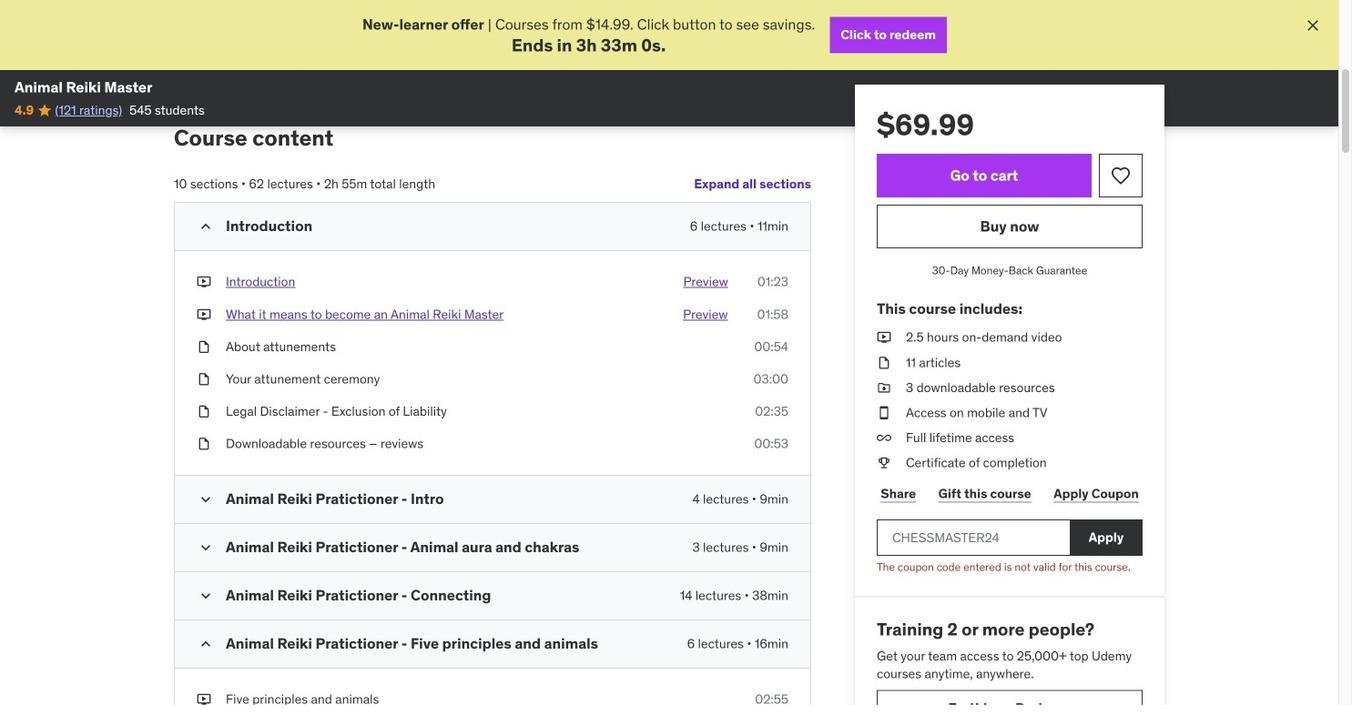 Task type: locate. For each thing, give the bounding box(es) containing it.
small image
[[197, 636, 215, 654]]

xsmall image
[[197, 273, 211, 291], [197, 306, 211, 324], [877, 354, 892, 372], [877, 404, 892, 422], [877, 430, 892, 447], [877, 455, 892, 473]]

xsmall image
[[504, 0, 518, 16], [877, 329, 892, 347], [197, 338, 211, 356], [197, 371, 211, 389], [877, 379, 892, 397], [197, 403, 211, 421], [197, 436, 211, 453], [197, 691, 211, 706]]

3 small image from the top
[[197, 539, 215, 557]]

2 small image from the top
[[197, 491, 215, 509]]

small image
[[197, 218, 215, 236], [197, 491, 215, 509], [197, 539, 215, 557], [197, 587, 215, 606]]

1 small image from the top
[[197, 218, 215, 236]]



Task type: vqa. For each thing, say whether or not it's contained in the screenshot.
third small image from the bottom of the page
yes



Task type: describe. For each thing, give the bounding box(es) containing it.
close image
[[1304, 16, 1323, 35]]

4 small image from the top
[[197, 587, 215, 606]]

CHESSMASTER24 text field
[[877, 520, 1070, 556]]

wishlist image
[[1110, 165, 1132, 187]]



